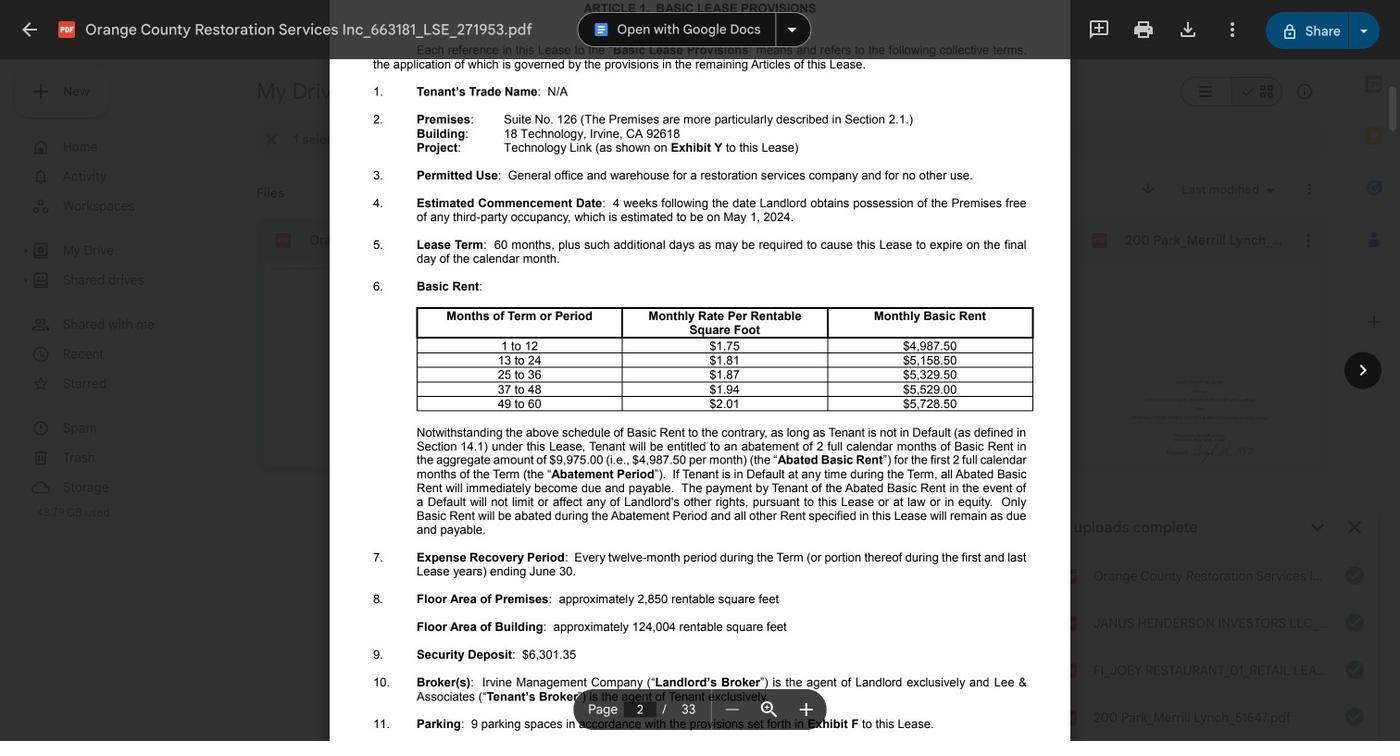 Task type: locate. For each thing, give the bounding box(es) containing it.
Page is 2 text field
[[624, 703, 657, 718]]

4 uploads complete element
[[1062, 519, 1198, 537]]

pdf image up pdf image
[[1063, 617, 1077, 632]]

tree
[[15, 132, 222, 503]]

pdf image down pdf image
[[1063, 711, 1077, 726]]

1 vertical spatial fi_joey restaurant_01_retail lease.pdf element
[[1048, 648, 1329, 685]]

0 horizontal spatial orange county restoration services inc_663181_lse_271953.pdf element
[[309, 232, 470, 250]]

0 vertical spatial pdf image
[[1063, 570, 1077, 585]]

list
[[242, 73, 575, 110]]

recent items element
[[63, 343, 220, 367]]

row
[[257, 218, 514, 492], [529, 218, 786, 492], [801, 218, 1058, 492], [1073, 218, 1330, 492]]

4 uploads complete dialog
[[1045, 503, 1378, 742]]

0 vertical spatial orange county restoration services inc_663181_lse_271953.pdf element
[[309, 232, 470, 250]]

1 horizontal spatial janus henderson investors llc_683951_lse_264403 (1).pdf element
[[1048, 601, 1329, 638]]

zoom in image
[[795, 699, 818, 722]]

1 vertical spatial pdf image
[[1063, 617, 1077, 632]]

0 vertical spatial janus henderson investors llc_683951_lse_264403 (1).pdf element
[[582, 232, 742, 250]]

0 vertical spatial fi_joey restaurant_01_retail lease.pdf element
[[854, 232, 1015, 250]]

orange county restoration services inc_663181_lse_271953.pdf pdf more info (option + →) cell
[[257, 218, 514, 492]]

pdf image
[[1063, 664, 1077, 679]]

pdf image
[[1063, 570, 1077, 585], [1063, 617, 1077, 632], [1063, 711, 1077, 726]]

3 row from the left
[[801, 218, 1058, 492]]

download image
[[1177, 19, 1199, 41]]

1 row from the left
[[257, 218, 514, 492]]

0 vertical spatial 200 park_merrill lynch_51647.pdf element
[[1126, 232, 1287, 250]]

orange county restoration services inc_663181_lse_271953.pdf element inside cell
[[309, 232, 470, 250]]

None search field
[[237, 6, 906, 51]]

1 vertical spatial orange county restoration services inc_663181_lse_271953.pdf element
[[1048, 554, 1329, 591]]

orange county restoration services inc_663181_lse_271953.pdf element
[[309, 232, 470, 250], [1048, 554, 1329, 591]]

1 vertical spatial 200 park_merrill lynch_51647.pdf element
[[1048, 696, 1291, 733]]

200 park_merrill lynch_51647.pdf element
[[1126, 232, 1287, 250], [1048, 696, 1291, 733]]

1 vertical spatial janus henderson investors llc_683951_lse_264403 (1).pdf element
[[1048, 601, 1329, 638]]

close image
[[19, 19, 41, 41]]

items shared with me element
[[63, 313, 220, 337]]

trashed items element
[[63, 446, 220, 471]]

0 horizontal spatial fi_joey restaurant_01_retail lease.pdf element
[[854, 232, 1015, 250]]

janus henderson investors llc_683951_lse_264403 (1).pdf element
[[582, 232, 742, 250], [1048, 601, 1329, 638]]

fit to width image
[[758, 699, 781, 722]]

list item
[[242, 73, 382, 110], [382, 73, 571, 110]]

0 horizontal spatial janus henderson investors llc_683951_lse_264403 (1).pdf element
[[582, 232, 742, 250]]

tab list
[[1349, 58, 1401, 690]]

starred items element
[[63, 372, 220, 396]]

2 pdf image from the top
[[1063, 617, 1077, 632]]

region
[[257, 173, 1330, 727]]

1 horizontal spatial orange county restoration services inc_663181_lse_271953.pdf element
[[1048, 554, 1329, 591]]

navigation
[[15, 132, 222, 520]]

4 row from the left
[[1073, 218, 1330, 492]]

2 row from the left
[[529, 218, 786, 492]]

fi_joey restaurant_01_retail lease.pdf element
[[854, 232, 1015, 250], [1048, 648, 1329, 685]]

showing viewer. dialog
[[0, 0, 1401, 742]]

reverse sort direction image
[[1140, 181, 1157, 197]]

List radio
[[1181, 77, 1232, 107]]

pdf image down '4 uploads complete' element at right
[[1063, 570, 1077, 585]]

2 vertical spatial pdf image
[[1063, 711, 1077, 726]]



Task type: vqa. For each thing, say whether or not it's contained in the screenshot.
Page 1 Of 1 element
no



Task type: describe. For each thing, give the bounding box(es) containing it.
activity element
[[63, 165, 220, 189]]

page 2 of 33 element
[[574, 690, 712, 731]]

print image
[[1133, 19, 1155, 41]]

fi_joey restaurant_01_retail lease.pdf element inside cell
[[854, 232, 1015, 250]]

storage element
[[63, 476, 220, 500]]

spam element
[[63, 417, 220, 441]]

200 park_merrill lynch_51647.pdf element inside 4 uploads complete dialog
[[1048, 696, 1291, 733]]

3 pdf image from the top
[[1063, 711, 1077, 726]]

home element
[[63, 135, 220, 159]]

share. private to only me. image
[[1282, 23, 1299, 40]]

2 list item from the left
[[382, 73, 571, 110]]

janus henderson investors llc_683951_lse_264403 (1).pdf element inside cell
[[582, 232, 742, 250]]

200 park_merrill lynch_51647.pdf pdf more info (option + →) cell
[[1073, 218, 1330, 492]]

search google drive image
[[245, 10, 283, 47]]

add a comment image
[[1088, 19, 1110, 41]]

1 horizontal spatial fi_joey restaurant_01_retail lease.pdf element
[[1048, 648, 1329, 685]]

orange county restoration services inc_663181_lse_271953.pdf element inside 4 uploads complete dialog
[[1048, 554, 1329, 591]]

zoom out image
[[721, 699, 744, 722]]

fi_joey restaurant_01_retail lease.pdf pdf more info (option + →) cell
[[801, 218, 1058, 492]]

more actions image
[[1222, 19, 1244, 41]]

workspaces element
[[63, 195, 220, 219]]

Grid radio
[[1232, 77, 1283, 107]]

janus henderson investors llc_683951_lse_264403 (1).pdf pdf more info (option + →) cell
[[529, 218, 786, 492]]

200 park_merrill lynch_51647.pdf element inside 200 park_merrill lynch_51647.pdf pdf more info (option + →) cell
[[1126, 232, 1287, 250]]

pdf icon image
[[58, 21, 75, 38]]

1 list item from the left
[[242, 73, 382, 110]]

1 pdf image from the top
[[1063, 570, 1077, 585]]

quick sharing actions image
[[1361, 30, 1368, 33]]



